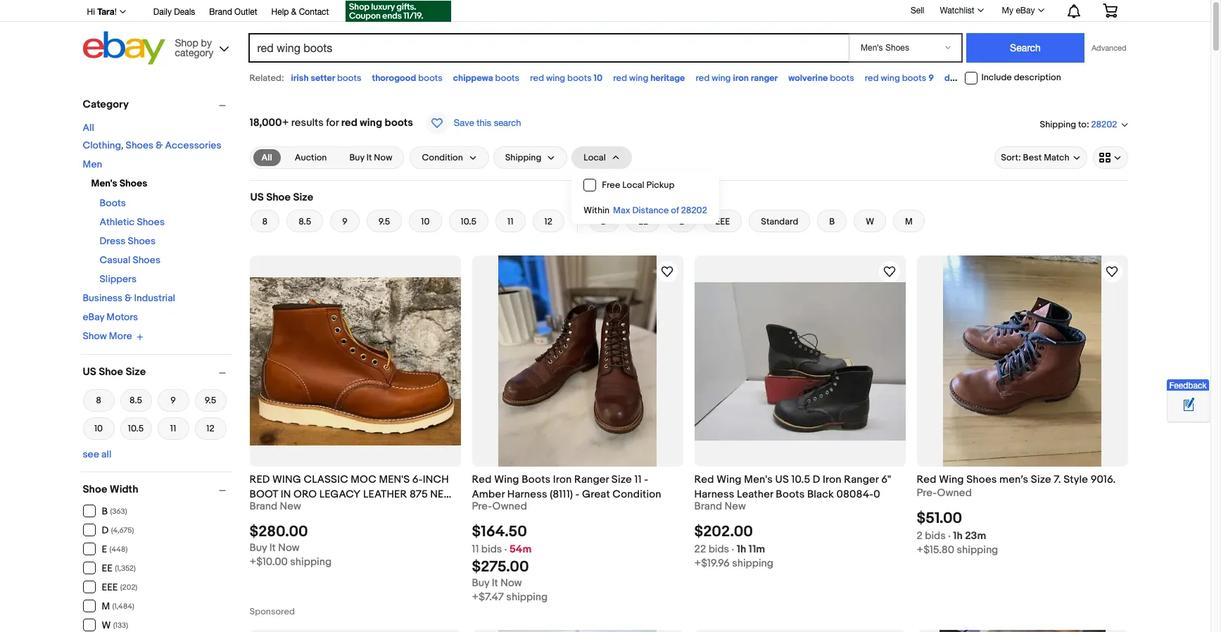 Task type: vqa. For each thing, say whether or not it's contained in the screenshot.
shipping within the '$202.00 22 BIDS · 1H 11M +$19.96 SHIPPING'
yes



Task type: describe. For each thing, give the bounding box(es) containing it.
b for b
[[829, 216, 835, 227]]

wolverine boots
[[789, 73, 854, 84]]

(8111)
[[550, 488, 573, 501]]

width inside main content
[[616, 191, 645, 204]]

sort:
[[1001, 152, 1021, 163]]

8.5 for the bottom 8.5 link
[[129, 395, 142, 406]]

red for $51.00
[[917, 473, 937, 486]]

Search for anything text field
[[250, 34, 846, 61]]

875
[[410, 488, 428, 501]]

(202)
[[120, 583, 137, 592]]

shipping inside $202.00 22 bids · 1h 11m +$19.96 shipping
[[732, 557, 774, 570]]

10.5 for rightmost 10.5 link
[[461, 216, 477, 227]]

shoe down all selected text field
[[266, 191, 291, 204]]

!
[[114, 7, 117, 17]]

shoe up within
[[589, 191, 614, 204]]

your shopping cart image
[[1102, 4, 1118, 18]]

(1,352)
[[115, 564, 136, 573]]

shoes down "athletic shoes" link
[[128, 235, 156, 247]]

red wing shoes men's size 7. style 9016. pre-owned
[[917, 473, 1116, 500]]

28202 inside shipping to : 28202
[[1091, 119, 1118, 131]]

daily deals link
[[153, 5, 195, 20]]

watch red wing men's us 10.5 d iron ranger 6" harness leather boots black 08084-0 image
[[881, 263, 898, 280]]

new
[[430, 488, 454, 501]]

1 new from the left
[[280, 500, 301, 513]]

shipping inside $280.00 buy it now +$10.00 shipping
[[290, 556, 332, 569]]

9.5 for 9.5 link to the bottom
[[205, 395, 216, 406]]

shipping inside $51.00 2 bids · 1h 23m +$15.80 shipping
[[957, 544, 998, 557]]

results
[[291, 116, 324, 130]]

setter
[[311, 73, 335, 84]]

auction link
[[286, 149, 335, 166]]

1 horizontal spatial 9.5 link
[[367, 210, 402, 232]]

1 vertical spatial 8 link
[[83, 388, 114, 413]]

(1,484)
[[112, 602, 134, 611]]

boots inside main content
[[385, 116, 413, 130]]

boot
[[250, 488, 278, 501]]

condition inside "red wing boots iron ranger size 11  - amber harness (8111) - great condition pre-owned"
[[613, 488, 662, 501]]

shipping inside $164.50 11 bids · 54m $275.00 buy it now +$7.47 shipping
[[506, 591, 548, 604]]

8 for the bottom 8 link
[[96, 395, 101, 406]]

red wing boots iron ranger size 11  - amber harness (8111) - great condition pre-owned
[[472, 473, 662, 513]]

oro
[[294, 488, 317, 501]]

wolverine
[[789, 73, 828, 84]]

$202.00 22 bids · 1h 11m +$19.96 shipping
[[694, 523, 774, 570]]

08084-
[[837, 488, 874, 501]]

red wing boots 10
[[530, 73, 603, 84]]

eee for eee
[[715, 216, 730, 227]]

danner boots
[[945, 73, 1000, 84]]

1 horizontal spatial all
[[262, 152, 272, 163]]

buy it now link
[[341, 149, 401, 166]]

m link
[[893, 210, 925, 232]]

red wing men's us 10.5 d iron ranger 6" harness leather boots black 08084-0 image
[[694, 282, 906, 440]]

chippewa
[[453, 73, 493, 84]]

1 vertical spatial 10.5 link
[[120, 416, 152, 441]]

d (4,675)
[[102, 524, 134, 536]]

1 horizontal spatial 12 link
[[533, 210, 565, 232]]

0 vertical spatial 10 link
[[409, 210, 442, 232]]

it inside $280.00 buy it now +$10.00 shipping
[[269, 541, 276, 555]]

us shoe size button
[[83, 365, 232, 378]]

0 horizontal spatial width
[[110, 483, 138, 496]]

0 vertical spatial men's
[[91, 177, 117, 189]]

legacy
[[319, 488, 361, 501]]

(133)
[[113, 621, 128, 630]]

e for e (448)
[[102, 543, 107, 555]]

red wing 1907 heritage 6" classic moc toe boots size 12ee image
[[939, 630, 1106, 632]]

industrial
[[134, 292, 175, 304]]

thorogood
[[372, 73, 416, 84]]

$51.00 2 bids · 1h 23m +$15.80 shipping
[[917, 510, 998, 557]]

within max distance of 28202
[[584, 205, 707, 216]]

shoe width button
[[83, 483, 232, 496]]

shipping to : 28202
[[1040, 119, 1118, 131]]

men
[[83, 158, 102, 170]]

d for d
[[601, 216, 608, 227]]

d link
[[589, 210, 619, 232]]

red wing boots iron ranger size 11  - amber harness (8111) - great condition image
[[498, 256, 657, 467]]

save
[[454, 118, 474, 128]]

& for industrial
[[125, 292, 132, 304]]

b for b (363)
[[102, 505, 108, 517]]

irish setter boots
[[291, 73, 361, 84]]

this
[[477, 118, 491, 128]]

1 horizontal spatial 8 link
[[250, 210, 280, 232]]

red wing shoes men's size 7. style 9016. heading
[[917, 473, 1116, 486]]

1 vertical spatial 8.5 link
[[120, 388, 152, 413]]

0 vertical spatial it
[[367, 152, 372, 163]]

boots down search for anything text box
[[567, 73, 592, 84]]

1 horizontal spatial 11 link
[[496, 210, 526, 232]]

us inside red wing men's us 10.5 d iron ranger 6" harness leather boots black 08084-0 brand new
[[775, 473, 789, 486]]

bids for $51.00
[[925, 530, 946, 543]]

clothing, shoes & accessories link
[[83, 139, 221, 151]]

all
[[101, 448, 112, 460]]

1 vertical spatial 9.5 link
[[195, 388, 226, 413]]

shipping for shipping
[[505, 152, 542, 163]]

box
[[262, 503, 284, 516]]

distance
[[632, 205, 669, 216]]

shoe width inside main content
[[589, 191, 645, 204]]

9 for leftmost 9 link
[[171, 395, 176, 406]]

outlet
[[234, 7, 257, 17]]

shoe up b (363)
[[83, 483, 107, 496]]

red for red wing boots 9
[[865, 73, 879, 84]]

w for w
[[866, 216, 874, 227]]

· for $275.00
[[505, 543, 507, 556]]

description
[[1014, 72, 1061, 83]]

amber
[[472, 488, 505, 501]]

boots inside boots athletic shoes dress shoes casual shoes slippers
[[100, 197, 126, 209]]

now inside $280.00 buy it now +$10.00 shipping
[[278, 541, 300, 555]]

bids for $164.50
[[481, 543, 502, 556]]

red wing heritage
[[613, 73, 685, 84]]

style
[[1064, 473, 1088, 486]]

wing for red wing heritage
[[629, 73, 649, 84]]

motors
[[107, 311, 138, 323]]

0 horizontal spatial 11 link
[[157, 416, 189, 441]]

business
[[83, 292, 123, 304]]

ee for ee (1,352)
[[102, 562, 112, 574]]

brand for brand outlet
[[209, 7, 232, 17]]

0 horizontal spatial -
[[576, 488, 580, 501]]

casual
[[100, 254, 130, 266]]

new inside red wing men's us 10.5 d iron ranger 6" harness leather boots black 08084-0 brand new
[[725, 500, 746, 513]]

$164.50 11 bids · 54m $275.00 buy it now +$7.47 shipping
[[472, 523, 548, 604]]

buy inside $164.50 11 bids · 54m $275.00 buy it now +$7.47 shipping
[[472, 577, 490, 590]]

dress
[[100, 235, 126, 247]]

boots inside "red wing boots iron ranger size 11  - amber harness (8111) - great condition pre-owned"
[[522, 473, 551, 486]]

0 horizontal spatial us
[[83, 365, 96, 378]]

1 vertical spatial all link
[[253, 149, 281, 166]]

0 horizontal spatial 28202
[[681, 205, 707, 216]]

wing for red wing boots 9
[[881, 73, 900, 84]]

:
[[1087, 119, 1089, 130]]

for
[[326, 116, 339, 130]]

eee link
[[703, 210, 742, 232]]

0 vertical spatial buy
[[349, 152, 365, 163]]

harness for $164.50
[[507, 488, 547, 501]]

clothing, shoes & accessories men
[[83, 139, 221, 170]]

sell link
[[905, 5, 931, 15]]

1 horizontal spatial 10.5 link
[[449, 210, 489, 232]]

local button
[[572, 146, 632, 169]]

get the coupon image
[[346, 1, 451, 22]]

my
[[1002, 6, 1014, 15]]

help
[[271, 7, 289, 17]]

red for red wing iron ranger
[[696, 73, 710, 84]]

pre- inside "red wing shoes men's size 7. style 9016. pre-owned"
[[917, 486, 937, 500]]

watch red wing boots iron ranger size 11  - amber harness (8111) - great condition image
[[659, 263, 675, 280]]

boots right thorogood at the left top of page
[[418, 73, 443, 84]]

2 vertical spatial 10
[[94, 423, 103, 434]]

condition inside dropdown button
[[422, 152, 463, 163]]

red
[[250, 473, 270, 486]]

shoe down show more button
[[99, 365, 123, 378]]

owned inside "red wing shoes men's size 7. style 9016. pre-owned"
[[937, 486, 972, 500]]

wing up buy it now link
[[360, 116, 382, 130]]

0 horizontal spatial 10 link
[[83, 416, 114, 441]]

ranger inside "red wing boots iron ranger size 11  - amber harness (8111) - great condition pre-owned"
[[574, 473, 609, 486]]

red wing men's us 10.5 d iron ranger 6" harness leather boots black 08084-0 heading
[[694, 473, 891, 501]]

red wing classic moc men's 6-inch boot in oro legacy leather 875 new in box image
[[250, 277, 461, 445]]

w link
[[854, 210, 886, 232]]

related:
[[250, 73, 284, 84]]

sort: best match button
[[995, 146, 1087, 169]]

0 horizontal spatial 12 link
[[195, 416, 226, 441]]

category
[[175, 47, 213, 58]]

1 horizontal spatial 8.5 link
[[287, 210, 323, 232]]

0 vertical spatial -
[[644, 473, 648, 486]]

show more
[[83, 330, 132, 342]]

wing for $202.00
[[717, 473, 742, 486]]

red wing men's us 10.5 d iron ranger 6" harness leather boots black 08084-0 link
[[694, 472, 906, 501]]

category button
[[83, 98, 232, 111]]

$51.00
[[917, 510, 963, 528]]

0 vertical spatial all
[[83, 122, 94, 134]]

23m
[[965, 530, 986, 543]]

ranger inside red wing men's us 10.5 d iron ranger 6" harness leather boots black 08084-0 brand new
[[844, 473, 879, 486]]

shoes inside clothing, shoes & accessories men
[[126, 139, 154, 151]]

boots right wolverine in the top right of the page
[[830, 73, 854, 84]]

brand inside red wing men's us 10.5 d iron ranger 6" harness leather boots black 08084-0 brand new
[[694, 500, 722, 513]]

shipping for shipping to : 28202
[[1040, 119, 1076, 130]]

2 horizontal spatial 10
[[594, 73, 603, 84]]

see
[[83, 448, 99, 460]]

men's shoes
[[91, 177, 147, 189]]

e for e
[[679, 216, 684, 227]]

heritage
[[651, 73, 685, 84]]

chippewa boots
[[453, 73, 520, 84]]

22
[[694, 543, 706, 556]]

wing for red wing iron ranger
[[712, 73, 731, 84]]

0 vertical spatial us
[[250, 191, 264, 204]]

ebay motors link
[[83, 311, 138, 323]]

accessories
[[165, 139, 221, 151]]

ebay inside 'business & industrial ebay motors'
[[83, 311, 104, 323]]

deals
[[174, 7, 195, 17]]

1 horizontal spatial now
[[374, 152, 392, 163]]

11 inside $164.50 11 bids · 54m $275.00 buy it now +$7.47 shipping
[[472, 543, 479, 556]]

main content containing $51.00
[[244, 92, 1134, 632]]

pre- inside "red wing boots iron ranger size 11  - amber harness (8111) - great condition pre-owned"
[[472, 500, 492, 513]]

save this search button
[[422, 111, 525, 135]]

0 horizontal spatial us shoe size
[[83, 365, 146, 378]]



Task type: locate. For each thing, give the bounding box(es) containing it.
ranger
[[574, 473, 609, 486], [844, 473, 879, 486]]

$202.00
[[694, 523, 753, 541]]

1 vertical spatial b
[[102, 505, 108, 517]]

0 horizontal spatial ee
[[102, 562, 112, 574]]

it up +$7.47
[[492, 577, 498, 590]]

boots right chippewa
[[495, 73, 520, 84]]

1 horizontal spatial pre-
[[917, 486, 937, 500]]

0 horizontal spatial b
[[102, 505, 108, 517]]

1 vertical spatial width
[[110, 483, 138, 496]]

in down the boot
[[250, 503, 260, 516]]

ebay right my
[[1016, 6, 1035, 15]]

red for red wing heritage
[[613, 73, 627, 84]]

0 horizontal spatial pre-
[[472, 500, 492, 513]]

harness
[[507, 488, 547, 501], [694, 488, 735, 501]]

e inside main content
[[679, 216, 684, 227]]

shop by category button
[[169, 31, 232, 62]]

11 link
[[496, 210, 526, 232], [157, 416, 189, 441]]

w (133)
[[102, 620, 128, 631]]

1 vertical spatial 12
[[206, 423, 214, 434]]

red down search for anything text box
[[530, 73, 544, 84]]

brand left outlet
[[209, 7, 232, 17]]

brand for brand new
[[250, 500, 277, 513]]

wing left heritage
[[629, 73, 649, 84]]

irish
[[291, 73, 309, 84]]

0 horizontal spatial all
[[83, 122, 94, 134]]

boots inside red wing men's us 10.5 d iron ranger 6" harness leather boots black 08084-0 brand new
[[776, 488, 805, 501]]

1 vertical spatial &
[[156, 139, 163, 151]]

8.5 for the rightmost 8.5 link
[[299, 216, 311, 227]]

local inside 'local' dropdown button
[[584, 152, 606, 163]]

free
[[602, 180, 621, 191]]

red wing boots iron ranger size 11  - amber harness (8111) - great condition heading
[[472, 473, 662, 501]]

all up "clothing,"
[[83, 122, 94, 134]]

size inside "red wing boots iron ranger size 11  - amber harness (8111) - great condition pre-owned"
[[612, 473, 632, 486]]

shipping down 23m
[[957, 544, 998, 557]]

0 horizontal spatial m
[[102, 600, 110, 612]]

local up free
[[584, 152, 606, 163]]

10
[[594, 73, 603, 84], [421, 216, 430, 227], [94, 423, 103, 434]]

ee right max at the top right of the page
[[638, 216, 648, 227]]

red inside red wing men's us 10.5 d iron ranger 6" harness leather boots black 08084-0 brand new
[[694, 473, 714, 486]]

feedback
[[1170, 381, 1207, 391]]

ebay up show
[[83, 311, 104, 323]]

8 for right 8 link
[[262, 216, 268, 227]]

· inside $202.00 22 bids · 1h 11m +$19.96 shipping
[[732, 543, 734, 556]]

thorogood boots
[[372, 73, 443, 84]]

buy up +$10.00
[[250, 541, 267, 555]]

width up max at the top right of the page
[[616, 191, 645, 204]]

sell
[[911, 5, 925, 15]]

condition button
[[410, 146, 489, 169]]

e link
[[667, 210, 696, 232]]

ranger up 'great'
[[574, 473, 609, 486]]

bids inside $51.00 2 bids · 1h 23m +$15.80 shipping
[[925, 530, 946, 543]]

ee for ee
[[638, 216, 648, 227]]

red up $202.00
[[694, 473, 714, 486]]

0 horizontal spatial men's
[[91, 177, 117, 189]]

men's inside red wing men's us 10.5 d iron ranger 6" harness leather boots black 08084-0 brand new
[[744, 473, 773, 486]]

wing up amber
[[494, 473, 519, 486]]

sort: best match
[[1001, 152, 1070, 163]]

include description
[[982, 72, 1061, 83]]

brand down red in the left of the page
[[250, 500, 277, 513]]

0 vertical spatial 8.5 link
[[287, 210, 323, 232]]

1 wing from the left
[[494, 473, 519, 486]]

red wing boots 9
[[865, 73, 934, 84]]

shipping inside shipping to : 28202
[[1040, 119, 1076, 130]]

1 horizontal spatial 8
[[262, 216, 268, 227]]

1 horizontal spatial iron
[[823, 473, 842, 486]]

now
[[374, 152, 392, 163], [278, 541, 300, 555], [501, 577, 522, 590]]

10.5
[[461, 216, 477, 227], [128, 423, 144, 434], [792, 473, 811, 486]]

brand up $202.00
[[694, 500, 722, 513]]

0 horizontal spatial all link
[[83, 122, 94, 134]]

$275.00
[[472, 558, 529, 577]]

9 for the top 9 link
[[342, 216, 348, 227]]

red down shop by category banner
[[613, 73, 627, 84]]

shipping inside dropdown button
[[505, 152, 542, 163]]

9 down us shoe size dropdown button
[[171, 395, 176, 406]]

m for m (1,484)
[[102, 600, 110, 612]]

it
[[367, 152, 372, 163], [269, 541, 276, 555], [492, 577, 498, 590]]

boots left danner
[[902, 73, 927, 84]]

eee (202)
[[102, 581, 137, 593]]

0 vertical spatial 11 link
[[496, 210, 526, 232]]

shoes up boots link
[[119, 177, 147, 189]]

3 red from the left
[[917, 473, 937, 486]]

red wing shoes heritage classic moc 1907 boots | men size 10 ee - copper image
[[498, 630, 657, 632]]

ee inside main content
[[638, 216, 648, 227]]

tara
[[97, 6, 114, 17]]

0 horizontal spatial 1h
[[737, 543, 746, 556]]

w for w (133)
[[102, 620, 111, 631]]

2 ranger from the left
[[844, 473, 879, 486]]

2 vertical spatial 9
[[171, 395, 176, 406]]

0 vertical spatial 8
[[262, 216, 268, 227]]

12 for the rightmost 12 "link"
[[545, 216, 553, 227]]

8.5 down us shoe size dropdown button
[[129, 395, 142, 406]]

red for red wing boots 10
[[530, 73, 544, 84]]

1 vertical spatial 9 link
[[157, 388, 189, 413]]

wing inside "red wing shoes men's size 7. style 9016. pre-owned"
[[939, 473, 964, 486]]

12
[[545, 216, 553, 227], [206, 423, 214, 434]]

+
[[282, 116, 289, 130]]

· inside $51.00 2 bids · 1h 23m +$15.80 shipping
[[948, 530, 951, 543]]

m right w link on the right of the page
[[905, 216, 913, 227]]

1 horizontal spatial buy
[[349, 152, 365, 163]]

9
[[929, 73, 934, 84], [342, 216, 348, 227], [171, 395, 176, 406]]

0 vertical spatial 9 link
[[330, 210, 360, 232]]

bids up +$15.80
[[925, 530, 946, 543]]

b inside main content
[[829, 216, 835, 227]]

-
[[644, 473, 648, 486], [576, 488, 580, 501]]

2 vertical spatial 10.5
[[792, 473, 811, 486]]

2 horizontal spatial 9
[[929, 73, 934, 84]]

1 vertical spatial 12 link
[[195, 416, 226, 441]]

1h inside $202.00 22 bids · 1h 11m +$19.96 shipping
[[737, 543, 746, 556]]

1 horizontal spatial ee
[[638, 216, 648, 227]]

shoe width up max at the top right of the page
[[589, 191, 645, 204]]

d inside red wing men's us 10.5 d iron ranger 6" harness leather boots black 08084-0 brand new
[[813, 473, 821, 486]]

· inside $164.50 11 bids · 54m $275.00 buy it now +$7.47 shipping
[[505, 543, 507, 556]]

shoes up dress shoes link
[[137, 216, 165, 228]]

1 vertical spatial m
[[102, 600, 110, 612]]

width up (363)
[[110, 483, 138, 496]]

2 vertical spatial d
[[102, 524, 109, 536]]

0 vertical spatial e
[[679, 216, 684, 227]]

0 horizontal spatial 8
[[96, 395, 101, 406]]

shoe width up b (363)
[[83, 483, 138, 496]]

daily deals
[[153, 7, 195, 17]]

0 vertical spatial boots
[[100, 197, 126, 209]]

8.5 inside main content
[[299, 216, 311, 227]]

1 horizontal spatial 12
[[545, 216, 553, 227]]

harness for $202.00
[[694, 488, 735, 501]]

harness inside red wing men's us 10.5 d iron ranger 6" harness leather boots black 08084-0 brand new
[[694, 488, 735, 501]]

category
[[83, 98, 129, 111]]

red for $202.00
[[694, 473, 714, 486]]

0 horizontal spatial 9.5 link
[[195, 388, 226, 413]]

10.5 inside red wing men's us 10.5 d iron ranger 6" harness leather boots black 08084-0 brand new
[[792, 473, 811, 486]]

0 horizontal spatial d
[[102, 524, 109, 536]]

All selected text field
[[262, 151, 272, 164]]

1 vertical spatial in
[[250, 503, 260, 516]]

10.5 link down us shoe size dropdown button
[[120, 416, 152, 441]]

1 horizontal spatial 10 link
[[409, 210, 442, 232]]

e left (448) in the bottom of the page
[[102, 543, 107, 555]]

0 horizontal spatial red
[[472, 473, 492, 486]]

0 vertical spatial w
[[866, 216, 874, 227]]

condition down save
[[422, 152, 463, 163]]

bids up +$19.96
[[709, 543, 729, 556]]

0 horizontal spatial 9 link
[[157, 388, 189, 413]]

buy
[[349, 152, 365, 163], [250, 541, 267, 555], [472, 577, 490, 590]]

0 vertical spatial local
[[584, 152, 606, 163]]

0 vertical spatial 12 link
[[533, 210, 565, 232]]

0 horizontal spatial 8 link
[[83, 388, 114, 413]]

2 harness from the left
[[694, 488, 735, 501]]

0 vertical spatial m
[[905, 216, 913, 227]]

0 vertical spatial 8.5
[[299, 216, 311, 227]]

red inside main content
[[341, 116, 358, 130]]

1 horizontal spatial brand
[[250, 500, 277, 513]]

shipping button
[[493, 146, 568, 169]]

red inside "red wing boots iron ranger size 11  - amber harness (8111) - great condition pre-owned"
[[472, 473, 492, 486]]

& inside 'business & industrial ebay motors'
[[125, 292, 132, 304]]

red wing shoes men's size 7. style 9016. image
[[943, 256, 1102, 467]]

auction
[[295, 152, 327, 163]]

1 vertical spatial shoe width
[[83, 483, 138, 496]]

8.5 link
[[287, 210, 323, 232], [120, 388, 152, 413]]

bids inside $164.50 11 bids · 54m $275.00 buy it now +$7.47 shipping
[[481, 543, 502, 556]]

1 harness from the left
[[507, 488, 547, 501]]

18,000
[[250, 116, 282, 130]]

wing for $164.50
[[494, 473, 519, 486]]

my ebay
[[1002, 6, 1035, 15]]

+$7.47
[[472, 591, 504, 604]]

buy it now
[[349, 152, 392, 163]]

red wing boots iron ranger size 11  - amber harness (8111) - great condition link
[[472, 472, 683, 501]]

0 horizontal spatial ebay
[[83, 311, 104, 323]]

men's
[[379, 473, 410, 486]]

shop by category
[[175, 37, 213, 58]]

men's up leather
[[744, 473, 773, 486]]

1h for $202.00
[[737, 543, 746, 556]]

1 horizontal spatial ebay
[[1016, 6, 1035, 15]]

0 horizontal spatial owned
[[492, 500, 527, 513]]

0 vertical spatial width
[[616, 191, 645, 204]]

shop by category banner
[[79, 0, 1128, 68]]

brand new
[[250, 500, 301, 513]]

1 vertical spatial all
[[262, 152, 272, 163]]

1h for $51.00
[[953, 530, 963, 543]]

e
[[679, 216, 684, 227], [102, 543, 107, 555]]

ranger up 08084-
[[844, 473, 879, 486]]

shipping down 11m
[[732, 557, 774, 570]]

11 link down shipping dropdown button
[[496, 210, 526, 232]]

men's
[[91, 177, 117, 189], [744, 473, 773, 486]]

d left max at the top right of the page
[[601, 216, 608, 227]]

8 down all selected text field
[[262, 216, 268, 227]]

wing left danner
[[881, 73, 900, 84]]

1 horizontal spatial shipping
[[1040, 119, 1076, 130]]

it inside $164.50 11 bids · 54m $275.00 buy it now +$7.47 shipping
[[492, 577, 498, 590]]

0 horizontal spatial ranger
[[574, 473, 609, 486]]

b left (363)
[[102, 505, 108, 517]]

wing inside "red wing boots iron ranger size 11  - amber harness (8111) - great condition pre-owned"
[[494, 473, 519, 486]]

boots right danner
[[975, 73, 1000, 84]]

8.5 down 'auction' link
[[299, 216, 311, 227]]

business & industrial ebay motors
[[83, 292, 175, 323]]

+$10.00
[[250, 556, 288, 569]]

boots link
[[100, 197, 126, 209]]

classic
[[304, 473, 348, 486]]

0
[[874, 488, 881, 501]]

None submit
[[967, 33, 1085, 63]]

1 horizontal spatial harness
[[694, 488, 735, 501]]

shoes inside "red wing shoes men's size 7. style 9016. pre-owned"
[[967, 473, 997, 486]]

1 horizontal spatial ·
[[732, 543, 734, 556]]

red right 6" on the bottom right of the page
[[917, 473, 937, 486]]

wing left iron
[[712, 73, 731, 84]]

8.5 link down us shoe size dropdown button
[[120, 388, 152, 413]]

more
[[109, 330, 132, 342]]

bids
[[925, 530, 946, 543], [481, 543, 502, 556], [709, 543, 729, 556]]

9 link down us shoe size dropdown button
[[157, 388, 189, 413]]

9.5 down us shoe size dropdown button
[[205, 395, 216, 406]]

54m
[[510, 543, 532, 556]]

boots athletic shoes dress shoes casual shoes slippers
[[100, 197, 165, 285]]

1 horizontal spatial wing
[[717, 473, 742, 486]]

red
[[530, 73, 544, 84], [613, 73, 627, 84], [696, 73, 710, 84], [865, 73, 879, 84], [341, 116, 358, 130]]

shoes down dress shoes link
[[133, 254, 160, 266]]

boots up athletic
[[100, 197, 126, 209]]

28202 right the of
[[681, 205, 707, 216]]

bids for $202.00
[[709, 543, 729, 556]]

2 vertical spatial buy
[[472, 577, 490, 590]]

shipping
[[957, 544, 998, 557], [290, 556, 332, 569], [732, 557, 774, 570], [506, 591, 548, 604]]

d for d (4,675)
[[102, 524, 109, 536]]

· for 11m
[[732, 543, 734, 556]]

& inside clothing, shoes & accessories men
[[156, 139, 163, 151]]

1 horizontal spatial 10.5
[[461, 216, 477, 227]]

red wing classic moc men's 6-inch boot in oro legacy leather 875 new in box
[[250, 473, 454, 516]]

2 horizontal spatial red
[[917, 473, 937, 486]]

1h left 23m
[[953, 530, 963, 543]]

brand inside account navigation
[[209, 7, 232, 17]]

red right heritage
[[696, 73, 710, 84]]

0 horizontal spatial bids
[[481, 543, 502, 556]]

1 horizontal spatial ranger
[[844, 473, 879, 486]]

red
[[472, 473, 492, 486], [694, 473, 714, 486], [917, 473, 937, 486]]

& up motors
[[125, 292, 132, 304]]

11 link down us shoe size dropdown button
[[157, 416, 189, 441]]

now inside $164.50 11 bids · 54m $275.00 buy it now +$7.47 shipping
[[501, 577, 522, 590]]

harness up $202.00
[[694, 488, 735, 501]]

local inside free local pickup link
[[623, 180, 645, 191]]

brand outlet
[[209, 7, 257, 17]]

inch
[[423, 473, 449, 486]]

buy inside $280.00 buy it now +$10.00 shipping
[[250, 541, 267, 555]]

b left w link on the right of the page
[[829, 216, 835, 227]]

eee left (202) at the bottom left
[[102, 581, 118, 593]]

9 down buy it now link
[[342, 216, 348, 227]]

0 vertical spatial eee
[[715, 216, 730, 227]]

2 iron from the left
[[823, 473, 842, 486]]

red inside "red wing shoes men's size 7. style 9016. pre-owned"
[[917, 473, 937, 486]]

1 vertical spatial shipping
[[505, 152, 542, 163]]

1 horizontal spatial w
[[866, 216, 874, 227]]

shoes right "clothing,"
[[126, 139, 154, 151]]

2 red from the left
[[694, 473, 714, 486]]

black
[[807, 488, 834, 501]]

all link up "clothing,"
[[83, 122, 94, 134]]

9.5 inside main content
[[379, 216, 390, 227]]

& inside account navigation
[[291, 7, 297, 17]]

2 wing from the left
[[717, 473, 742, 486]]

men's
[[1000, 473, 1029, 486]]

none submit inside shop by category banner
[[967, 33, 1085, 63]]

2 vertical spatial it
[[492, 577, 498, 590]]

now down 18,000 + results for red wing boots
[[374, 152, 392, 163]]

1 vertical spatial 10
[[421, 216, 430, 227]]

wing for $51.00
[[939, 473, 964, 486]]

listing options selector. gallery view selected. image
[[1099, 152, 1122, 163]]

0 horizontal spatial it
[[269, 541, 276, 555]]

all down 18,000
[[262, 152, 272, 163]]

1 vertical spatial 11 link
[[157, 416, 189, 441]]

account navigation
[[79, 0, 1128, 24]]

$280.00
[[250, 523, 308, 541]]

2 horizontal spatial &
[[291, 7, 297, 17]]

pre- up $164.50
[[472, 500, 492, 513]]

of
[[671, 205, 679, 216]]

0 horizontal spatial 10.5
[[128, 423, 144, 434]]

d left (4,675)
[[102, 524, 109, 536]]

10 link up see all button
[[83, 416, 114, 441]]

9 link down buy it now link
[[330, 210, 360, 232]]

men link
[[83, 158, 102, 170]]

main content
[[244, 92, 1134, 632]]

save this search
[[454, 118, 521, 128]]

2 horizontal spatial it
[[492, 577, 498, 590]]

d up black
[[813, 473, 821, 486]]

standard
[[761, 216, 798, 227]]

buy down 18,000 + results for red wing boots
[[349, 152, 365, 163]]

iron inside "red wing boots iron ranger size 11  - amber harness (8111) - great condition pre-owned"
[[553, 473, 572, 486]]

0 horizontal spatial wing
[[494, 473, 519, 486]]

great
[[582, 488, 610, 501]]

wing for red wing boots 10
[[546, 73, 565, 84]]

3 wing from the left
[[939, 473, 964, 486]]

12 inside main content
[[545, 216, 553, 227]]

iron up (8111)
[[553, 473, 572, 486]]

10.5 down us shoe size dropdown button
[[128, 423, 144, 434]]

9.5 link down buy it now link
[[367, 210, 402, 232]]

slippers link
[[100, 273, 137, 285]]

11 inside "red wing boots iron ranger size 11  - amber harness (8111) - great condition pre-owned"
[[635, 473, 642, 486]]

iron inside red wing men's us 10.5 d iron ranger 6" harness leather boots black 08084-0 brand new
[[823, 473, 842, 486]]

red up amber
[[472, 473, 492, 486]]

1 horizontal spatial in
[[281, 488, 291, 501]]

9.5 for the right 9.5 link
[[379, 216, 390, 227]]

1h left 11m
[[737, 543, 746, 556]]

w inside main content
[[866, 216, 874, 227]]

9 left danner
[[929, 73, 934, 84]]

watch red wing shoes men's size 7. style 9016. image
[[1103, 263, 1120, 280]]

8 link down all selected text field
[[250, 210, 280, 232]]

10 up see all button
[[94, 423, 103, 434]]

1 vertical spatial 9.5
[[205, 395, 216, 406]]

1 horizontal spatial -
[[644, 473, 648, 486]]

· for 23m
[[948, 530, 951, 543]]

1 horizontal spatial new
[[725, 500, 746, 513]]

eee right e link
[[715, 216, 730, 227]]

& left accessories
[[156, 139, 163, 151]]

0 vertical spatial 9.5 link
[[367, 210, 402, 232]]

free local pickup
[[602, 180, 675, 191]]

w left (133)
[[102, 620, 111, 631]]

1 horizontal spatial men's
[[744, 473, 773, 486]]

e right the of
[[679, 216, 684, 227]]

shipping right +$10.00
[[290, 556, 332, 569]]

1 red from the left
[[472, 473, 492, 486]]

brand
[[209, 7, 232, 17], [250, 500, 277, 513], [694, 500, 722, 513]]

owned inside "red wing boots iron ranger size 11  - amber harness (8111) - great condition pre-owned"
[[492, 500, 527, 513]]

& for contact
[[291, 7, 297, 17]]

9 inside main content
[[342, 216, 348, 227]]

1 horizontal spatial boots
[[522, 473, 551, 486]]

new down wing
[[280, 500, 301, 513]]

help & contact
[[271, 7, 329, 17]]

red wing classic moc men's 6-inch boot in oro legacy leather 875 new in box link
[[250, 472, 461, 516]]

1 horizontal spatial d
[[601, 216, 608, 227]]

m for m
[[905, 216, 913, 227]]

bids inside $202.00 22 bids · 1h 11m +$19.96 shipping
[[709, 543, 729, 556]]

boots up buy it now
[[385, 116, 413, 130]]

0 vertical spatial b
[[829, 216, 835, 227]]

red wing shoes men's size 7. style 9016. link
[[917, 472, 1128, 487]]

0 vertical spatial 9.5
[[379, 216, 390, 227]]

us shoe size inside main content
[[250, 191, 313, 204]]

shoe
[[266, 191, 291, 204], [589, 191, 614, 204], [99, 365, 123, 378], [83, 483, 107, 496]]

men's up boots link
[[91, 177, 117, 189]]

8.5 link down 'auction' link
[[287, 210, 323, 232]]

boots right setter
[[337, 73, 361, 84]]

red wing classic moc men's 6-inch boot in oro legacy leather 875 new in box heading
[[250, 473, 454, 516]]

10.5 for the bottommost 10.5 link
[[128, 423, 144, 434]]

m left (1,484)
[[102, 600, 110, 612]]

0 horizontal spatial in
[[250, 503, 260, 516]]

red right wolverine boots
[[865, 73, 879, 84]]

8
[[262, 216, 268, 227], [96, 395, 101, 406]]

6-
[[412, 473, 423, 486]]

show
[[83, 330, 107, 342]]

size inside "red wing shoes men's size 7. style 9016. pre-owned"
[[1031, 473, 1052, 486]]

red wing iron ranger
[[696, 73, 778, 84]]

10.5 up black
[[792, 473, 811, 486]]

eee for eee (202)
[[102, 581, 118, 593]]

12 for left 12 "link"
[[206, 423, 214, 434]]

bids down $164.50
[[481, 543, 502, 556]]

· left 54m
[[505, 543, 507, 556]]

ebay inside account navigation
[[1016, 6, 1035, 15]]

harness inside "red wing boots iron ranger size 11  - amber harness (8111) - great condition pre-owned"
[[507, 488, 547, 501]]

1 horizontal spatial bids
[[709, 543, 729, 556]]

1 iron from the left
[[553, 473, 572, 486]]

local
[[584, 152, 606, 163], [623, 180, 645, 191]]

red for $164.50
[[472, 473, 492, 486]]

leather
[[363, 488, 407, 501]]

2 new from the left
[[725, 500, 746, 513]]

1 horizontal spatial owned
[[937, 486, 972, 500]]

wing inside red wing men's us 10.5 d iron ranger 6" harness leather boots black 08084-0 brand new
[[717, 473, 742, 486]]

1 vertical spatial boots
[[522, 473, 551, 486]]

1 ranger from the left
[[574, 473, 609, 486]]

0 vertical spatial ebay
[[1016, 6, 1035, 15]]

1h inside $51.00 2 bids · 1h 23m +$15.80 shipping
[[953, 530, 963, 543]]

11m
[[749, 543, 765, 556]]



